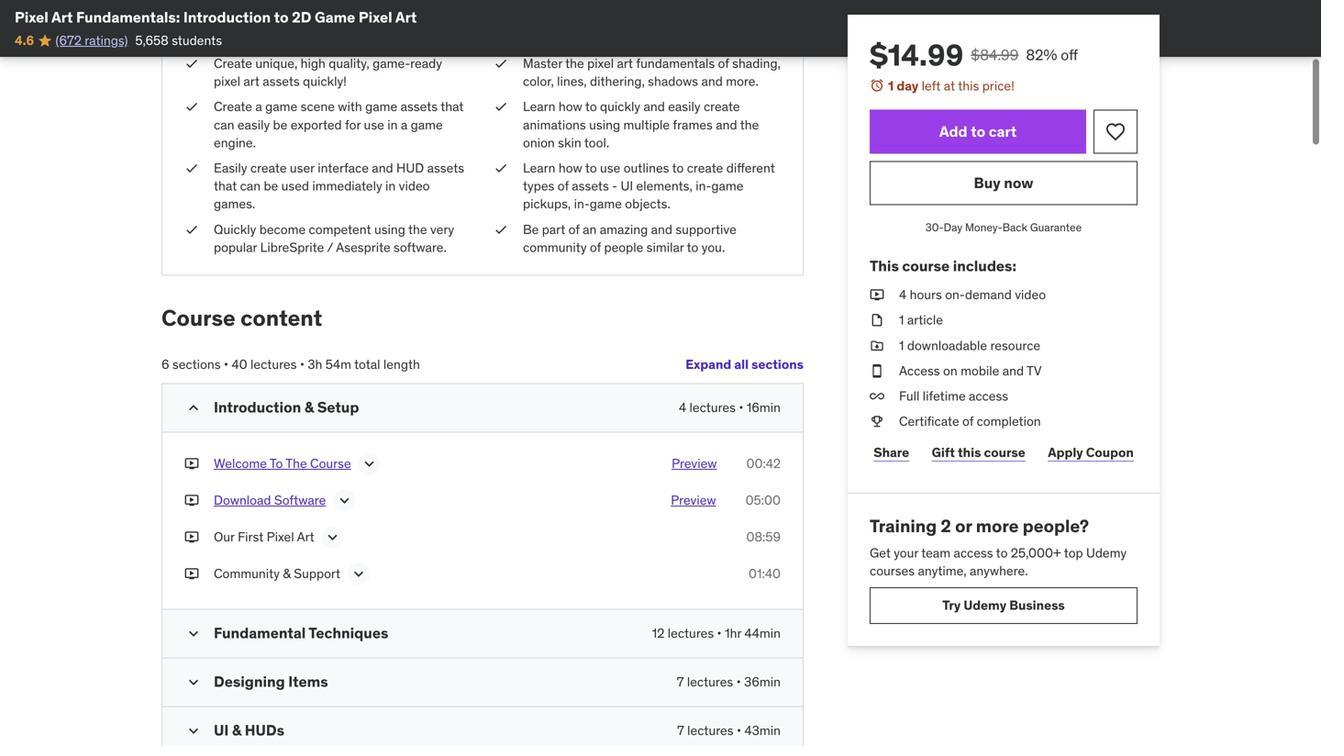 Task type: vqa. For each thing, say whether or not it's contained in the screenshot.
the leftmost 'on'
no



Task type: locate. For each thing, give the bounding box(es) containing it.
different
[[727, 160, 775, 176]]

• left the 43min
[[737, 722, 742, 739]]

& for introduction
[[305, 398, 314, 417]]

pixel up 4.6 at the top left of the page
[[15, 8, 48, 27]]

1 horizontal spatial video
[[1015, 286, 1046, 303]]

small image for fundamental
[[184, 624, 203, 643]]

learn inside learn how to quickly and easily create animations using multiple frames and the onion skin tool.
[[523, 98, 556, 115]]

0 vertical spatial art
[[617, 55, 633, 72]]

try
[[943, 597, 961, 614]]

1 vertical spatial course
[[310, 455, 351, 472]]

can up games.
[[240, 178, 261, 194]]

training
[[870, 515, 937, 537]]

1 horizontal spatial 4
[[899, 286, 907, 303]]

• left 36min
[[737, 673, 741, 690]]

udemy
[[1087, 545, 1127, 561], [964, 597, 1007, 614]]

0 vertical spatial the
[[565, 55, 584, 72]]

learn how to quickly and easily create animations using multiple frames and the onion skin tool.
[[523, 98, 759, 151]]

0 horizontal spatial art
[[244, 73, 260, 90]]

quality,
[[329, 55, 370, 72]]

1 right alarm image at the top right of the page
[[888, 78, 894, 94]]

that for easily create user interface and hud assets that can be used immediately in video games.
[[214, 178, 237, 194]]

create up used
[[250, 160, 287, 176]]

0 vertical spatial using
[[589, 116, 621, 133]]

& left support
[[283, 565, 291, 582]]

udemy right top
[[1087, 545, 1127, 561]]

• left '40'
[[224, 356, 229, 373]]

expand all sections button
[[686, 346, 804, 383]]

1 horizontal spatial using
[[589, 116, 621, 133]]

how inside learn how to quickly and easily create animations using multiple frames and the onion skin tool.
[[559, 98, 583, 115]]

0 vertical spatial use
[[364, 116, 384, 133]]

2 create from the top
[[214, 98, 252, 115]]

08:59
[[747, 528, 781, 545]]

shadows
[[648, 73, 699, 90]]

xsmall image for full lifetime access
[[870, 387, 885, 405]]

course up 6
[[162, 304, 236, 332]]

udemy right try
[[964, 597, 1007, 614]]

1 vertical spatial use
[[600, 160, 621, 176]]

0 vertical spatial course
[[903, 256, 950, 275]]

0 horizontal spatial can
[[214, 116, 234, 133]]

preview for 00:42
[[672, 455, 717, 472]]

•
[[224, 356, 229, 373], [300, 356, 305, 373], [739, 399, 744, 416], [717, 625, 722, 641], [737, 673, 741, 690], [737, 722, 742, 739]]

0 horizontal spatial &
[[232, 721, 242, 740]]

create inside the easily create user interface and hud assets that can be used immediately in video games.
[[250, 160, 287, 176]]

and up similar
[[651, 221, 673, 238]]

1 vertical spatial 1
[[899, 312, 905, 328]]

students
[[172, 32, 222, 49]]

create
[[704, 98, 740, 115], [250, 160, 287, 176], [687, 160, 724, 176]]

xsmall image for be part of an amazing and supportive community of people similar to you.
[[494, 221, 508, 239]]

1 vertical spatial small image
[[184, 722, 203, 740]]

animations
[[523, 116, 586, 133]]

0 horizontal spatial that
[[214, 178, 237, 194]]

popular
[[214, 239, 257, 256]]

of inside learn how to use outlines to create different types of assets - ui elements, in-game pickups, in-game objects.
[[558, 178, 569, 194]]

2 vertical spatial the
[[408, 221, 427, 238]]

0 vertical spatial pixel
[[587, 55, 614, 72]]

in inside the easily create user interface and hud assets that can be used immediately in video games.
[[386, 178, 396, 194]]

learn inside learn how to use outlines to create different types of assets - ui elements, in-game pickups, in-game objects.
[[523, 160, 556, 176]]

1
[[888, 78, 894, 94], [899, 312, 905, 328], [899, 337, 905, 354]]

• for introduction & setup
[[739, 399, 744, 416]]

7 for designing items
[[677, 673, 684, 690]]

apply
[[1048, 444, 1084, 461]]

1 vertical spatial this
[[958, 444, 982, 461]]

dithering,
[[590, 73, 645, 90]]

types
[[523, 178, 555, 194]]

price!
[[983, 78, 1015, 94]]

assets inside learn how to use outlines to create different types of assets - ui elements, in-game pickups, in-game objects.
[[572, 178, 609, 194]]

0 vertical spatial that
[[441, 98, 464, 115]]

1 horizontal spatial course
[[984, 444, 1026, 461]]

learn for learn how to quickly and easily create animations using multiple frames and the onion skin tool.
[[523, 98, 556, 115]]

1 vertical spatial preview
[[671, 492, 716, 508]]

small image left designing
[[184, 673, 203, 691]]

1 horizontal spatial a
[[401, 116, 408, 133]]

use inside learn how to use outlines to create different types of assets - ui elements, in-game pickups, in-game objects.
[[600, 160, 621, 176]]

small image
[[184, 624, 203, 643], [184, 673, 203, 691]]

1 small image from the top
[[184, 399, 203, 417]]

4 left hours
[[899, 286, 907, 303]]

the inside "master the pixel art fundamentals of shading, color, lines, dithering, shadows and more."
[[565, 55, 584, 72]]

1 horizontal spatial use
[[600, 160, 621, 176]]

full lifetime access
[[899, 388, 1009, 404]]

create inside create a game scene with game assets that can easily be exported for use in a game engine.
[[214, 98, 252, 115]]

be left exported
[[273, 116, 288, 133]]

2 horizontal spatial the
[[740, 116, 759, 133]]

create inside learn how to use outlines to create different types of assets - ui elements, in-game pickups, in-game objects.
[[687, 160, 724, 176]]

xsmall image
[[184, 55, 199, 73], [184, 221, 199, 239], [870, 362, 885, 380], [184, 491, 199, 509], [184, 528, 199, 546]]

0 vertical spatial ui
[[621, 178, 633, 194]]

1 horizontal spatial &
[[283, 565, 291, 582]]

4 down expand
[[679, 399, 687, 416]]

create unique, high quality, game-ready pixel art assets quickly!
[[214, 55, 442, 90]]

xsmall image for access
[[870, 362, 885, 380]]

how up animations
[[559, 98, 583, 115]]

create up elements,
[[687, 160, 724, 176]]

0 vertical spatial 4
[[899, 286, 907, 303]]

1 vertical spatial course
[[984, 444, 1026, 461]]

0 horizontal spatial 4
[[679, 399, 687, 416]]

xsmall image left our
[[184, 528, 199, 546]]

0 horizontal spatial sections
[[172, 356, 221, 373]]

1 vertical spatial small image
[[184, 673, 203, 691]]

1 for 1 day left at this price!
[[888, 78, 894, 94]]

2 vertical spatial 1
[[899, 337, 905, 354]]

1 create from the top
[[214, 55, 252, 72]]

0 horizontal spatial a
[[256, 98, 262, 115]]

6 sections • 40 lectures • 3h 54m total length
[[162, 356, 420, 373]]

easily up the engine. on the top left of the page
[[238, 116, 270, 133]]

xsmall image for create a game scene with game assets that can easily be exported for use in a game engine.
[[184, 98, 199, 116]]

to up anywhere.
[[996, 545, 1008, 561]]

course up hours
[[903, 256, 950, 275]]

• left 16min
[[739, 399, 744, 416]]

access down mobile on the right
[[969, 388, 1009, 404]]

1 horizontal spatial pixel
[[267, 528, 294, 545]]

pixel right game
[[359, 8, 393, 27]]

and up the multiple
[[644, 98, 665, 115]]

0 vertical spatial &
[[305, 398, 314, 417]]

82%
[[1026, 45, 1058, 64]]

& left setup
[[305, 398, 314, 417]]

content
[[241, 304, 322, 332]]

0 horizontal spatial ui
[[214, 721, 229, 740]]

of left an
[[569, 221, 580, 238]]

games.
[[214, 196, 255, 212]]

art up dithering,
[[617, 55, 633, 72]]

the up software.
[[408, 221, 427, 238]]

1 horizontal spatial the
[[565, 55, 584, 72]]

0 vertical spatial udemy
[[1087, 545, 1127, 561]]

4 hours on-demand video
[[899, 286, 1046, 303]]

2 how from the top
[[559, 160, 583, 176]]

of up more.
[[718, 55, 729, 72]]

introduction down '40'
[[214, 398, 301, 417]]

a up hud
[[401, 116, 408, 133]]

that down the easily on the top of page
[[214, 178, 237, 194]]

0 vertical spatial in-
[[696, 178, 712, 194]]

small image left fundamental
[[184, 624, 203, 643]]

pixel down students at the top left of page
[[214, 73, 241, 90]]

0 vertical spatial show lecture description image
[[335, 491, 354, 510]]

0 horizontal spatial using
[[374, 221, 406, 238]]

xsmall image left quickly
[[184, 221, 199, 239]]

0 vertical spatial small image
[[184, 399, 203, 417]]

1 vertical spatial be
[[264, 178, 278, 194]]

engine.
[[214, 134, 256, 151]]

ui inside learn how to use outlines to create different types of assets - ui elements, in-game pickups, in-game objects.
[[621, 178, 633, 194]]

1 vertical spatial in
[[386, 178, 396, 194]]

a up the engine. on the top left of the page
[[256, 98, 262, 115]]

can inside create a game scene with game assets that can easily be exported for use in a game engine.
[[214, 116, 234, 133]]

pixel up dithering,
[[587, 55, 614, 72]]

use inside create a game scene with game assets that can easily be exported for use in a game engine.
[[364, 116, 384, 133]]

top
[[1065, 545, 1084, 561]]

back
[[1003, 220, 1028, 235]]

7 down 12 lectures • 1hr 44min
[[677, 673, 684, 690]]

ui right -
[[621, 178, 633, 194]]

that inside the easily create user interface and hud assets that can be used immediately in video games.
[[214, 178, 237, 194]]

show lecture description image
[[360, 455, 379, 473], [350, 565, 368, 583]]

0 horizontal spatial pixel
[[214, 73, 241, 90]]

in right for
[[388, 116, 398, 133]]

pixel
[[587, 55, 614, 72], [214, 73, 241, 90]]

lectures down expand
[[690, 399, 736, 416]]

1 how from the top
[[559, 98, 583, 115]]

a
[[256, 98, 262, 115], [401, 116, 408, 133]]

quickly!
[[303, 73, 347, 90]]

art down software on the left
[[297, 528, 315, 545]]

show lecture description image for preview
[[360, 455, 379, 473]]

5,658 students
[[135, 32, 222, 49]]

in- up an
[[574, 196, 590, 212]]

show lecture description image up support
[[324, 528, 342, 546]]

1 learn from the top
[[523, 98, 556, 115]]

• for fundamental techniques
[[717, 625, 722, 641]]

-
[[612, 178, 618, 194]]

video down hud
[[399, 178, 430, 194]]

and left hud
[[372, 160, 393, 176]]

learn for learn how to use outlines to create different types of assets - ui elements, in-game pickups, in-game objects.
[[523, 160, 556, 176]]

the up lines,
[[565, 55, 584, 72]]

learn up types
[[523, 160, 556, 176]]

0 vertical spatial 1
[[888, 78, 894, 94]]

in- right elements,
[[696, 178, 712, 194]]

1 sections from the left
[[752, 356, 804, 373]]

be inside create a game scene with game assets that can easily be exported for use in a game engine.
[[273, 116, 288, 133]]

in right immediately
[[386, 178, 396, 194]]

1 vertical spatial create
[[214, 98, 252, 115]]

of up pickups,
[[558, 178, 569, 194]]

create up the engine. on the top left of the page
[[214, 98, 252, 115]]

competent
[[309, 221, 371, 238]]

0 vertical spatial can
[[214, 116, 234, 133]]

to left cart
[[971, 122, 986, 141]]

ui left huds
[[214, 721, 229, 740]]

can for create
[[214, 116, 234, 133]]

how down skin
[[559, 160, 583, 176]]

0 vertical spatial be
[[273, 116, 288, 133]]

asesprite
[[336, 239, 391, 256]]

buy now button
[[870, 161, 1138, 205]]

how for using
[[559, 98, 583, 115]]

2 vertical spatial &
[[232, 721, 242, 740]]

course right the
[[310, 455, 351, 472]]

2 horizontal spatial art
[[396, 8, 417, 27]]

0 horizontal spatial video
[[399, 178, 430, 194]]

how inside learn how to use outlines to create different types of assets - ui elements, in-game pickups, in-game objects.
[[559, 160, 583, 176]]

lectures for introduction & setup
[[690, 399, 736, 416]]

1 horizontal spatial course
[[310, 455, 351, 472]]

pixel
[[15, 8, 48, 27], [359, 8, 393, 27], [267, 528, 294, 545]]

gift
[[932, 444, 955, 461]]

introduction up students at the top left of page
[[183, 8, 271, 27]]

(672 ratings)
[[56, 32, 128, 49]]

0 vertical spatial course
[[162, 304, 236, 332]]

what you'll learn
[[184, 9, 359, 36]]

show lecture description image right the
[[360, 455, 379, 473]]

ui
[[621, 178, 633, 194], [214, 721, 229, 740]]

game right with
[[365, 98, 398, 115]]

buy now
[[974, 173, 1034, 192]]

1 vertical spatial learn
[[523, 160, 556, 176]]

0 vertical spatial how
[[559, 98, 583, 115]]

1 vertical spatial ui
[[214, 721, 229, 740]]

ui & huds
[[214, 721, 285, 740]]

1 horizontal spatial sections
[[752, 356, 804, 373]]

this
[[870, 256, 899, 275]]

0 horizontal spatial udemy
[[964, 597, 1007, 614]]

scene
[[301, 98, 335, 115]]

small image for designing
[[184, 673, 203, 691]]

1 horizontal spatial art
[[617, 55, 633, 72]]

• left 1hr
[[717, 625, 722, 641]]

become
[[260, 221, 306, 238]]

assets
[[263, 73, 300, 90], [401, 98, 438, 115], [427, 160, 464, 176], [572, 178, 609, 194]]

our first pixel art
[[214, 528, 315, 545]]

0 vertical spatial small image
[[184, 624, 203, 643]]

& for community
[[283, 565, 291, 582]]

show lecture description image
[[335, 491, 354, 510], [324, 528, 342, 546]]

and left more.
[[702, 73, 723, 90]]

easily up frames
[[668, 98, 701, 115]]

be part of an amazing and supportive community of people similar to you.
[[523, 221, 737, 256]]

1 vertical spatial that
[[214, 178, 237, 194]]

art inside create unique, high quality, game-ready pixel art assets quickly!
[[244, 73, 260, 90]]

preview left the 05:00
[[671, 492, 716, 508]]

add
[[940, 122, 968, 141]]

preview for 05:00
[[671, 492, 716, 508]]

1 vertical spatial show lecture description image
[[350, 565, 368, 583]]

the inside quickly become competent using the very popular libresprite / asesprite software.
[[408, 221, 427, 238]]

off
[[1061, 45, 1079, 64]]

game down -
[[590, 196, 622, 212]]

gift this course link
[[928, 434, 1030, 471]]

1 vertical spatial a
[[401, 116, 408, 133]]

video
[[399, 178, 430, 194], [1015, 286, 1046, 303]]

1 small image from the top
[[184, 624, 203, 643]]

1 vertical spatial using
[[374, 221, 406, 238]]

0 vertical spatial 7
[[677, 673, 684, 690]]

1 horizontal spatial ui
[[621, 178, 633, 194]]

can up the engine. on the top left of the page
[[214, 116, 234, 133]]

0 vertical spatial video
[[399, 178, 430, 194]]

01:40
[[749, 565, 781, 582]]

to down tool. in the left top of the page
[[585, 160, 597, 176]]

that inside create a game scene with game assets that can easily be exported for use in a game engine.
[[441, 98, 464, 115]]

part
[[542, 221, 566, 238]]

that
[[441, 98, 464, 115], [214, 178, 237, 194]]

you'll
[[245, 9, 301, 36]]

7 down 7 lectures • 36min on the right bottom of the page
[[677, 722, 685, 739]]

be left used
[[264, 178, 278, 194]]

to
[[270, 455, 283, 472]]

use right for
[[364, 116, 384, 133]]

sections inside dropdown button
[[752, 356, 804, 373]]

assets down ready
[[401, 98, 438, 115]]

0 horizontal spatial the
[[408, 221, 427, 238]]

master
[[523, 55, 563, 72]]

hud
[[397, 160, 424, 176]]

assets left -
[[572, 178, 609, 194]]

0 vertical spatial in
[[388, 116, 398, 133]]

create inside create unique, high quality, game-ready pixel art assets quickly!
[[214, 55, 252, 72]]

use up -
[[600, 160, 621, 176]]

xsmall image for learn how to use outlines to create different types of assets - ui elements, in-game pickups, in-game objects.
[[494, 159, 508, 177]]

using up asesprite
[[374, 221, 406, 238]]

your
[[894, 545, 919, 561]]

video right demand
[[1015, 286, 1046, 303]]

4.6
[[15, 32, 34, 49]]

& left huds
[[232, 721, 242, 740]]

4
[[899, 286, 907, 303], [679, 399, 687, 416]]

this right 'gift'
[[958, 444, 982, 461]]

can inside the easily create user interface and hud assets that can be used immediately in video games.
[[240, 178, 261, 194]]

used
[[281, 178, 309, 194]]

tv
[[1027, 362, 1042, 379]]

game down different
[[712, 178, 744, 194]]

1 vertical spatial access
[[954, 545, 994, 561]]

1 vertical spatial easily
[[238, 116, 270, 133]]

0 horizontal spatial use
[[364, 116, 384, 133]]

xsmall image
[[494, 55, 508, 73], [184, 98, 199, 116], [494, 98, 508, 116], [184, 159, 199, 177], [494, 159, 508, 177], [494, 221, 508, 239], [870, 286, 885, 304], [870, 311, 885, 329], [870, 337, 885, 355], [870, 387, 885, 405], [870, 413, 885, 431], [184, 455, 199, 473], [184, 565, 199, 583]]

1 horizontal spatial udemy
[[1087, 545, 1127, 561]]

to
[[274, 8, 289, 27], [585, 98, 597, 115], [971, 122, 986, 141], [585, 160, 597, 176], [672, 160, 684, 176], [687, 239, 699, 256], [996, 545, 1008, 561]]

on
[[944, 362, 958, 379]]

1 vertical spatial pixel
[[214, 73, 241, 90]]

1 vertical spatial 4
[[679, 399, 687, 416]]

2 small image from the top
[[184, 673, 203, 691]]

0 horizontal spatial easily
[[238, 116, 270, 133]]

assets inside the easily create user interface and hud assets that can be used immediately in video games.
[[427, 160, 464, 176]]

first
[[238, 528, 264, 545]]

1 horizontal spatial can
[[240, 178, 261, 194]]

create inside learn how to quickly and easily create animations using multiple frames and the onion skin tool.
[[704, 98, 740, 115]]

1 left article
[[899, 312, 905, 328]]

access down or
[[954, 545, 994, 561]]

small image
[[184, 399, 203, 417], [184, 722, 203, 740]]

art up game-
[[396, 8, 417, 27]]

art up "(672"
[[51, 8, 73, 27]]

to inside be part of an amazing and supportive community of people similar to you.
[[687, 239, 699, 256]]

quickly become competent using the very popular libresprite / asesprite software.
[[214, 221, 454, 256]]

guarantee
[[1031, 220, 1082, 235]]

2 small image from the top
[[184, 722, 203, 740]]

multiple
[[624, 116, 670, 133]]

pickups,
[[523, 196, 571, 212]]

1 vertical spatial 7
[[677, 722, 685, 739]]

video inside the easily create user interface and hud assets that can be used immediately in video games.
[[399, 178, 430, 194]]

2 horizontal spatial &
[[305, 398, 314, 417]]

this right at
[[958, 78, 980, 94]]

1 vertical spatial show lecture description image
[[324, 528, 342, 546]]

1 horizontal spatial pixel
[[587, 55, 614, 72]]

preview
[[672, 455, 717, 472], [671, 492, 716, 508]]

2 learn from the top
[[523, 160, 556, 176]]

0 vertical spatial this
[[958, 78, 980, 94]]

show lecture description image right software on the left
[[335, 491, 354, 510]]

of inside "master the pixel art fundamentals of shading, color, lines, dithering, shadows and more."
[[718, 55, 729, 72]]

44min
[[745, 625, 781, 641]]

ready
[[410, 55, 442, 72]]

0 vertical spatial easily
[[668, 98, 701, 115]]

xsmall image left access
[[870, 362, 885, 380]]

• for ui & huds
[[737, 722, 742, 739]]

easily inside create a game scene with game assets that can easily be exported for use in a game engine.
[[238, 116, 270, 133]]

0 vertical spatial learn
[[523, 98, 556, 115]]

show lecture description image right support
[[350, 565, 368, 583]]

using up tool. in the left top of the page
[[589, 116, 621, 133]]

exported
[[291, 116, 342, 133]]

1 up access
[[899, 337, 905, 354]]

1 horizontal spatial easily
[[668, 98, 701, 115]]

ratings)
[[85, 32, 128, 49]]

elements,
[[637, 178, 693, 194]]

assets down unique,
[[263, 73, 300, 90]]

pixel right first
[[267, 528, 294, 545]]

7
[[677, 673, 684, 690], [677, 722, 685, 739]]

sections right 'all'
[[752, 356, 804, 373]]

1 vertical spatial the
[[740, 116, 759, 133]]

0 vertical spatial create
[[214, 55, 252, 72]]



Task type: describe. For each thing, give the bounding box(es) containing it.
xsmall image for 4 hours on-demand video
[[870, 286, 885, 304]]

add to cart
[[940, 122, 1017, 141]]

people
[[604, 239, 644, 256]]

1 horizontal spatial art
[[297, 528, 315, 545]]

& for ui
[[232, 721, 242, 740]]

mobile
[[961, 362, 1000, 379]]

courses
[[870, 563, 915, 579]]

introduction & setup
[[214, 398, 359, 417]]

to up elements,
[[672, 160, 684, 176]]

and right frames
[[716, 116, 738, 133]]

lifetime
[[923, 388, 966, 404]]

1 article
[[899, 312, 943, 328]]

$14.99 $84.99 82% off
[[870, 37, 1079, 73]]

to inside learn how to quickly and easily create animations using multiple frames and the onion skin tool.
[[585, 98, 597, 115]]

show lecture description image for 08:59
[[324, 528, 342, 546]]

pixel inside create unique, high quality, game-ready pixel art assets quickly!
[[214, 73, 241, 90]]

16min
[[747, 399, 781, 416]]

and inside be part of an amazing and supportive community of people similar to you.
[[651, 221, 673, 238]]

gift this course
[[932, 444, 1026, 461]]

game left scene on the left top of page
[[265, 98, 298, 115]]

access on mobile and tv
[[899, 362, 1042, 379]]

fundamental
[[214, 623, 306, 642]]

designing items
[[214, 672, 328, 691]]

1 day left at this price!
[[888, 78, 1015, 94]]

1 vertical spatial introduction
[[214, 398, 301, 417]]

designing
[[214, 672, 285, 691]]

xsmall image for certificate of completion
[[870, 413, 885, 431]]

welcome
[[214, 455, 267, 472]]

frames
[[673, 116, 713, 133]]

2
[[941, 515, 952, 537]]

to inside button
[[971, 122, 986, 141]]

art inside "master the pixel art fundamentals of shading, color, lines, dithering, shadows and more."
[[617, 55, 633, 72]]

libresprite
[[260, 239, 324, 256]]

lectures for ui & huds
[[688, 722, 734, 739]]

fundamental techniques
[[214, 623, 389, 642]]

0 vertical spatial introduction
[[183, 8, 271, 27]]

12
[[652, 625, 665, 641]]

easily
[[214, 160, 247, 176]]

similar
[[647, 239, 684, 256]]

with
[[338, 98, 362, 115]]

hours
[[910, 286, 942, 303]]

2 this from the top
[[958, 444, 982, 461]]

1 horizontal spatial in-
[[696, 178, 712, 194]]

xsmall image for create
[[184, 55, 199, 73]]

course inside welcome to the course button
[[310, 455, 351, 472]]

lectures for designing items
[[687, 673, 734, 690]]

in inside create a game scene with game assets that can easily be exported for use in a game engine.
[[388, 116, 398, 133]]

• for designing items
[[737, 673, 741, 690]]

and left tv
[[1003, 362, 1024, 379]]

create for create unique, high quality, game-ready pixel art assets quickly!
[[214, 55, 252, 72]]

the inside learn how to quickly and easily create animations using multiple frames and the onion skin tool.
[[740, 116, 759, 133]]

30-
[[926, 220, 944, 235]]

game-
[[373, 55, 410, 72]]

access inside training 2 or more people? get your team access to 25,000+ top udemy courses anytime, anywhere.
[[954, 545, 994, 561]]

huds
[[245, 721, 285, 740]]

$14.99
[[870, 37, 964, 73]]

xsmall image for 1 article
[[870, 311, 885, 329]]

alarm image
[[870, 78, 885, 93]]

xsmall image left download
[[184, 491, 199, 509]]

udemy inside training 2 or more people? get your team access to 25,000+ top udemy courses anytime, anywhere.
[[1087, 545, 1127, 561]]

to inside training 2 or more people? get your team access to 25,000+ top udemy courses anytime, anywhere.
[[996, 545, 1008, 561]]

lectures right '40'
[[251, 356, 297, 373]]

2 horizontal spatial pixel
[[359, 8, 393, 27]]

show lecture description image for preview
[[335, 491, 354, 510]]

0 vertical spatial access
[[969, 388, 1009, 404]]

using inside learn how to quickly and easily create animations using multiple frames and the onion skin tool.
[[589, 116, 621, 133]]

amazing
[[600, 221, 648, 238]]

techniques
[[309, 623, 389, 642]]

day
[[944, 220, 963, 235]]

tool.
[[585, 134, 610, 151]]

game up hud
[[411, 116, 443, 133]]

create for learn how to quickly and easily create animations using multiple frames and the onion skin tool.
[[704, 98, 740, 115]]

show lecture description image for 01:40
[[350, 565, 368, 583]]

1 vertical spatial udemy
[[964, 597, 1007, 614]]

4 lectures • 16min
[[679, 399, 781, 416]]

1 for 1 downloadable resource
[[899, 337, 905, 354]]

downloadable
[[908, 337, 988, 354]]

xsmall image for master the pixel art fundamentals of shading, color, lines, dithering, shadows and more.
[[494, 55, 508, 73]]

• left '3h 54m'
[[300, 356, 305, 373]]

wishlist image
[[1105, 121, 1127, 143]]

easily inside learn how to quickly and easily create animations using multiple frames and the onion skin tool.
[[668, 98, 701, 115]]

share
[[874, 444, 910, 461]]

business
[[1010, 597, 1065, 614]]

using inside quickly become competent using the very popular libresprite / asesprite software.
[[374, 221, 406, 238]]

1 vertical spatial video
[[1015, 286, 1046, 303]]

download software button
[[214, 491, 326, 513]]

0 horizontal spatial course
[[903, 256, 950, 275]]

1 for 1 article
[[899, 312, 905, 328]]

team
[[922, 545, 951, 561]]

interface
[[318, 160, 369, 176]]

and inside the easily create user interface and hud assets that can be used immediately in video games.
[[372, 160, 393, 176]]

4 for 4 lectures • 16min
[[679, 399, 687, 416]]

demand
[[965, 286, 1012, 303]]

pixel inside "master the pixel art fundamentals of shading, color, lines, dithering, shadows and more."
[[587, 55, 614, 72]]

lectures for fundamental techniques
[[668, 625, 714, 641]]

1 this from the top
[[958, 78, 980, 94]]

assets inside create unique, high quality, game-ready pixel art assets quickly!
[[263, 73, 300, 90]]

high
[[301, 55, 326, 72]]

more.
[[726, 73, 759, 90]]

that for create a game scene with game assets that can easily be exported for use in a game engine.
[[441, 98, 464, 115]]

xsmall image for 1 downloadable resource
[[870, 337, 885, 355]]

user
[[290, 160, 315, 176]]

2d
[[292, 8, 312, 27]]

small image for introduction
[[184, 399, 203, 417]]

4 for 4 hours on-demand video
[[899, 286, 907, 303]]

download
[[214, 492, 271, 508]]

game
[[315, 8, 356, 27]]

now
[[1004, 173, 1034, 192]]

create for create a game scene with game assets that can easily be exported for use in a game engine.
[[214, 98, 252, 115]]

5,658
[[135, 32, 169, 49]]

how for types
[[559, 160, 583, 176]]

anywhere.
[[970, 563, 1028, 579]]

7 lectures • 43min
[[677, 722, 781, 739]]

36min
[[745, 673, 781, 690]]

you.
[[702, 239, 725, 256]]

software.
[[394, 239, 447, 256]]

pixel art fundamentals: introduction to 2d game pixel art
[[15, 8, 417, 27]]

quickly
[[600, 98, 641, 115]]

0 horizontal spatial course
[[162, 304, 236, 332]]

immediately
[[312, 178, 382, 194]]

0 horizontal spatial in-
[[574, 196, 590, 212]]

assets inside create a game scene with game assets that can easily be exported for use in a game engine.
[[401, 98, 438, 115]]

xsmall image for quickly
[[184, 221, 199, 239]]

40
[[232, 356, 247, 373]]

12 lectures • 1hr 44min
[[652, 625, 781, 641]]

xsmall image for easily create user interface and hud assets that can be used immediately in video games.
[[184, 159, 199, 177]]

total
[[354, 356, 380, 373]]

course content
[[162, 304, 322, 332]]

fundamentals
[[636, 55, 715, 72]]

0 horizontal spatial art
[[51, 8, 73, 27]]

learn
[[306, 9, 359, 36]]

to left 2d on the left
[[274, 8, 289, 27]]

at
[[944, 78, 956, 94]]

and inside "master the pixel art fundamentals of shading, color, lines, dithering, shadows and more."
[[702, 73, 723, 90]]

create for learn how to use outlines to create different types of assets - ui elements, in-game pickups, in-game objects.
[[687, 160, 724, 176]]

can for easily
[[240, 178, 261, 194]]

create a game scene with game assets that can easily be exported for use in a game engine.
[[214, 98, 464, 151]]

of down an
[[590, 239, 601, 256]]

certificate of completion
[[899, 413, 1041, 430]]

skin
[[558, 134, 582, 151]]

share button
[[870, 434, 914, 471]]

of down full lifetime access
[[963, 413, 974, 430]]

article
[[908, 312, 943, 328]]

anytime,
[[918, 563, 967, 579]]

0 horizontal spatial pixel
[[15, 8, 48, 27]]

2 sections from the left
[[172, 356, 221, 373]]

small image for ui
[[184, 722, 203, 740]]

community
[[523, 239, 587, 256]]

43min
[[745, 722, 781, 739]]

download software
[[214, 492, 326, 508]]

7 for ui & huds
[[677, 722, 685, 739]]

xsmall image for learn how to quickly and easily create animations using multiple frames and the onion skin tool.
[[494, 98, 508, 116]]

6
[[162, 356, 169, 373]]

0 vertical spatial a
[[256, 98, 262, 115]]

add to cart button
[[870, 110, 1087, 154]]

be inside the easily create user interface and hud assets that can be used immediately in video games.
[[264, 178, 278, 194]]



